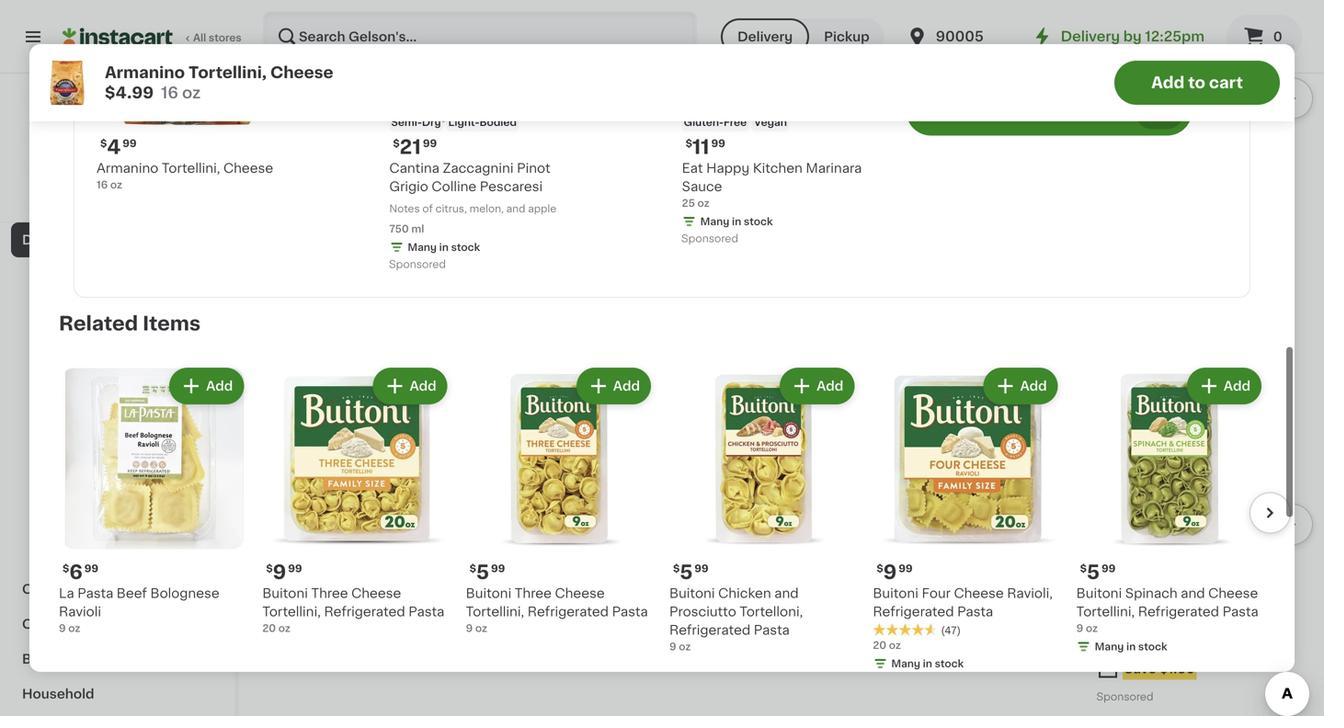 Task type: describe. For each thing, give the bounding box(es) containing it.
spinach
[[1126, 588, 1178, 600]]

breakfast link
[[11, 642, 224, 677]]

oz inside buitoni three cheese tortellini, refrigerated pasta 20 oz
[[278, 624, 291, 634]]

99 inside $ 4 99
[[123, 139, 137, 149]]

cider
[[70, 164, 107, 177]]

apple
[[528, 204, 557, 214]]

cheese for buitoni three cheese tortellini, refrigerated pasta 9 oz
[[555, 588, 605, 600]]

(167)
[[344, 605, 369, 615]]

armanino tortellini, cheese 16 oz
[[97, 162, 273, 190]]

item carousel region containing 2
[[276, 353, 1314, 715]]

bolognese
[[150, 588, 220, 600]]

12:25pm
[[1146, 30, 1205, 43]]

of
[[423, 204, 433, 214]]

cheese inside the $ 4 armanino tortellini, cheese 16 oz
[[1019, 585, 1069, 598]]

& right rices
[[72, 269, 83, 282]]

add inside button
[[1152, 75, 1185, 91]]

hard beverages link
[[11, 118, 224, 153]]

gluten
[[1097, 603, 1141, 616]]

& left soups
[[125, 618, 135, 631]]

$ inside the $ 4 armanino tortellini, cheese 16 oz
[[896, 562, 903, 572]]

rices
[[33, 269, 69, 282]]

more dry goods link
[[11, 537, 224, 572]]

lb for barilla spaghetti pasta
[[283, 620, 293, 630]]

beans
[[33, 478, 73, 491]]

buitoni spinach and cheese tortellini, refrigerated pasta 9 oz
[[1077, 588, 1259, 634]]

to inside button
[[1189, 75, 1206, 91]]

everyday
[[55, 159, 104, 169]]

best seller
[[282, 124, 328, 132]]

stock for 5
[[1139, 642, 1168, 652]]

pasta inside buitoni chicken and prosciutto tortelloni, refrigerated pasta 9 oz
[[754, 624, 790, 637]]

cart
[[1210, 75, 1244, 91]]

delivery by 12:25pm
[[1061, 30, 1205, 43]]

4 for $ 4 armanino tortellini, cheese 16 oz
[[903, 561, 916, 580]]

pasta inside buitoni spinach and cheese tortellini, refrigerated pasta 9 oz
[[1223, 606, 1259, 619]]

beans link
[[11, 467, 224, 502]]

dry for semi-
[[422, 118, 441, 128]]

5 inside 5 minute rice white rice, light & fluffy 28 oz
[[492, 143, 505, 163]]

semi-
[[391, 118, 422, 128]]

20 inside buitoni three cheese tortellini, refrigerated pasta 20 oz
[[263, 624, 276, 634]]

$ 4 armanino tortellini, cheese 16 oz
[[892, 561, 1069, 613]]

steamed
[[749, 168, 807, 181]]

product group containing 10
[[687, 360, 877, 634]]

seeds
[[33, 513, 74, 526]]

more
[[33, 548, 67, 561]]

gelson's inside 100% satisfaction guarantee add gelson's rewards to save
[[57, 196, 102, 206]]

lentils
[[811, 168, 854, 181]]

99 up barilla penne pasta
[[491, 564, 505, 574]]

delivery for delivery
[[738, 30, 793, 43]]

prices
[[136, 159, 169, 169]]

& up the 100%
[[56, 164, 67, 177]]

free inside product group
[[724, 118, 747, 128]]

armanino for oz
[[97, 162, 159, 175]]

lemon
[[755, 585, 800, 598]]

$ inside $ 4 79
[[690, 144, 697, 154]]

lb for barilla penne pasta
[[488, 620, 498, 630]]

white inside lundberg family farms organic white jasmine rice
[[331, 186, 368, 199]]

canned tomato
[[33, 409, 136, 421]]

organic
[[276, 186, 327, 199]]

oz inside armanino tortellini, cheese 16 oz
[[110, 180, 122, 190]]

29 for spaghetti
[[301, 562, 314, 572]]

cheese for buitoni three cheese tortellini, refrigerated pasta 20 oz
[[352, 588, 401, 600]]

$ 4 79
[[690, 143, 726, 163]]

dry goods & pasta link
[[11, 223, 224, 258]]

99 up self
[[695, 564, 709, 574]]

cheese for armanino tortellini, cheese 16 oz
[[224, 162, 273, 175]]

barilla for barilla penne pasta
[[481, 585, 521, 598]]

everyday store prices link
[[55, 156, 180, 171]]

rewards
[[105, 196, 150, 206]]

noodles link
[[11, 363, 224, 397]]

oz inside "eat happy kitchen marinara sauce 25 oz"
[[698, 198, 710, 209]]

pasta up beans
[[33, 443, 69, 456]]

to inside 100% satisfaction guarantee add gelson's rewards to save
[[153, 196, 163, 206]]

breakfast
[[22, 653, 86, 666]]

refrigerated for buitoni three cheese tortellini, refrigerated pasta 20 oz
[[324, 606, 405, 619]]

buitoni for buitoni three cheese tortellini, refrigerated pasta 9 oz
[[466, 588, 512, 600]]

beer & cider
[[22, 164, 107, 177]]

seeds link
[[11, 502, 224, 537]]

prepared
[[22, 59, 83, 72]]

& down more dry goods link at the left
[[107, 583, 118, 596]]

$ 4 99
[[100, 138, 137, 157]]

veggiecraft
[[1097, 585, 1173, 598]]

pasta inside 'buitoni four cheese ravioli, refrigerated pasta'
[[958, 606, 994, 619]]

$ 9 99 for buitoni three cheese tortellini, refrigerated pasta
[[266, 563, 302, 582]]

vegan for barilla spaghetti pasta
[[278, 540, 311, 551]]

item carousel region containing 6
[[33, 357, 1292, 688]]

everyday store prices
[[55, 159, 169, 169]]

add to cart button
[[1115, 61, 1281, 105]]

best
[[282, 124, 302, 132]]

liquor link
[[11, 188, 224, 223]]

buitoni four cheese ravioli, refrigerated pasta
[[873, 588, 1053, 619]]

rice inside lundberg family farms organic white jasmine rice
[[430, 186, 459, 199]]

& inside 5 minute rice white rice, light & fluffy 28 oz
[[481, 186, 492, 199]]

beer & cider link
[[11, 153, 224, 188]]

stock for 4
[[749, 222, 778, 232]]

and inside product group
[[507, 204, 526, 214]]

save $1.50 button
[[1097, 655, 1288, 688]]

21
[[400, 138, 421, 157]]

99 inside $ 11 99
[[712, 139, 726, 149]]

oz inside buitoni spinach and cheese tortellini, refrigerated pasta 9 oz
[[1086, 624, 1099, 634]]

notes of citrus, melon, and apple
[[389, 204, 557, 214]]

guarantee
[[142, 177, 195, 187]]

kitchen
[[753, 162, 803, 175]]

99 up barilla spaghetti pasta
[[288, 564, 302, 574]]

pasta inside the $ 10 self serve lemon capellini pasta $0.69/oz
[[687, 603, 723, 616]]

5 for buitoni chicken and prosciutto tortelloni, refrigerated pasta
[[680, 563, 693, 582]]

happy
[[707, 162, 750, 175]]

soups
[[139, 618, 180, 631]]

lundberg
[[276, 168, 338, 181]]

rices & grains
[[33, 269, 128, 282]]

0 button
[[1227, 15, 1303, 59]]

tortelloni,
[[740, 606, 803, 619]]

$ 2 29 for barilla penne pasta
[[485, 561, 520, 580]]

10
[[697, 561, 720, 580]]

2 for barilla spaghetti pasta
[[286, 561, 299, 580]]

refrigerated for buitoni four cheese ravioli, refrigerated pasta
[[873, 606, 955, 619]]

pasta down rices
[[33, 304, 69, 317]]

pickup button
[[810, 18, 885, 55]]

ravioli
[[59, 606, 101, 619]]

vegan for barilla penne pasta
[[483, 540, 516, 551]]

buitoni for buitoni chicken and prosciutto tortelloni, refrigerated pasta 9 oz
[[670, 588, 715, 600]]

90005 button
[[907, 11, 1017, 63]]

delivery for delivery by 12:25pm
[[1061, 30, 1121, 43]]

all
[[1030, 103, 1049, 119]]

cheese inside buitoni spinach and cheese tortellini, refrigerated pasta 9 oz
[[1209, 588, 1259, 600]]

many for 11
[[701, 217, 730, 227]]

1 vertical spatial dry
[[22, 234, 46, 247]]

$ inside $ 4 99
[[100, 139, 107, 149]]

pasta right penne
[[568, 585, 604, 598]]

citrus,
[[436, 204, 467, 214]]

oz inside melissa's steamed lentils - pre-cooked 9 oz
[[696, 204, 708, 214]]

cantina
[[389, 162, 440, 175]]

99 up veggiecraft
[[1102, 564, 1116, 574]]

beer
[[22, 164, 53, 177]]

$ inside the $ 10 self serve lemon capellini pasta $0.69/oz
[[690, 562, 697, 572]]

la pasta beef bolognese ravioli 9 oz
[[59, 588, 220, 634]]

1 for barilla spaghetti pasta
[[276, 620, 280, 630]]

family
[[342, 168, 384, 181]]

related
[[59, 314, 138, 334]]

cheese for buitoni four cheese ravioli, refrigerated pasta
[[955, 588, 1004, 600]]

pasta inside buitoni three cheese tortellini, refrigerated pasta 20 oz
[[409, 606, 445, 619]]

wine
[[22, 94, 56, 107]]

29 for penne
[[506, 562, 520, 572]]

vegan for veggiecraft farms rotini, gluten free
[[1099, 540, 1132, 551]]

1 for barilla penne pasta
[[481, 620, 486, 630]]

sauce
[[682, 181, 723, 193]]

1 vertical spatial goods
[[97, 548, 140, 561]]

& up the grains
[[97, 234, 107, 247]]

$ inside $ 21 99
[[393, 139, 400, 149]]

0 vertical spatial gelson's
[[89, 137, 146, 150]]

$ 5 99 for chicken
[[673, 563, 709, 582]]

4 for $ 4 veggiecraft farms rotini, gluten free
[[1108, 561, 1122, 580]]

8
[[1097, 638, 1104, 649]]

pasta up rices & grains link
[[111, 234, 148, 247]]

pasta inside the buitoni three cheese tortellini, refrigerated pasta 9 oz
[[612, 606, 648, 619]]

pasta right spaghetti
[[385, 585, 421, 598]]

all
[[193, 33, 206, 43]]

$ inside $ 11 99
[[686, 139, 693, 149]]

penne
[[524, 585, 565, 598]]

buitoni for buitoni four cheese ravioli, refrigerated pasta
[[873, 588, 919, 600]]

1 vertical spatial sauces
[[121, 583, 170, 596]]

colline
[[432, 181, 477, 193]]

$ 5 99 for three
[[470, 563, 505, 582]]

$ 21 99
[[393, 138, 437, 157]]

hard
[[22, 129, 54, 142]]

oz inside armanino tortellini, cheese $4.99 16 oz
[[182, 85, 201, 101]]

add inside 100% satisfaction guarantee add gelson's rewards to save
[[34, 196, 55, 206]]

condiments
[[22, 583, 104, 596]]

buitoni for buitoni spinach and cheese tortellini, refrigerated pasta 9 oz
[[1077, 588, 1123, 600]]

3
[[1053, 103, 1063, 119]]



Task type: locate. For each thing, give the bounding box(es) containing it.
28
[[481, 204, 495, 214]]

dry up $ 6 99
[[70, 548, 93, 561]]

rice inside 5 minute rice white rice, light & fluffy 28 oz
[[530, 168, 558, 181]]

rice up citrus,
[[430, 186, 459, 199]]

cheese inside buitoni three cheese tortellini, refrigerated pasta 20 oz
[[352, 588, 401, 600]]

beef
[[117, 588, 147, 600]]

None search field
[[263, 11, 697, 63]]

three inside buitoni three cheese tortellini, refrigerated pasta 20 oz
[[311, 588, 348, 600]]

0 horizontal spatial free
[[724, 118, 747, 128]]

& left "pizza"
[[72, 443, 83, 456]]

1 vertical spatial armanino
[[97, 162, 159, 175]]

16 right $4.99
[[161, 85, 178, 101]]

three inside the buitoni three cheese tortellini, refrigerated pasta 9 oz
[[515, 588, 552, 600]]

refrigerated down prosciutto at right bottom
[[670, 624, 751, 637]]

buitoni left spaghetti
[[263, 588, 308, 600]]

1 horizontal spatial $ 5 99
[[673, 563, 709, 582]]

0 horizontal spatial 29
[[301, 562, 314, 572]]

1 lb down barilla spaghetti pasta
[[276, 620, 293, 630]]

canned for canned goods & soups
[[22, 618, 74, 631]]

1 horizontal spatial $ 9 99
[[877, 563, 913, 582]]

armanino for 16
[[105, 65, 185, 81]]

vegan up veggiecraft
[[1099, 540, 1132, 551]]

0 horizontal spatial $ 5 99
[[470, 563, 505, 582]]

white
[[562, 168, 599, 181], [331, 186, 368, 199]]

white inside 5 minute rice white rice, light & fluffy 28 oz
[[562, 168, 599, 181]]

4 inside $ 4 veggiecraft farms rotini, gluten free
[[1108, 561, 1122, 580]]

armanino tortellini, cheese $4.99 16 oz
[[105, 65, 334, 101]]

0 vertical spatial dry
[[422, 118, 441, 128]]

0 vertical spatial armanino
[[105, 65, 185, 81]]

0 horizontal spatial and
[[507, 204, 526, 214]]

-
[[857, 168, 863, 181]]

product group containing 6
[[59, 365, 248, 636]]

canned down noodles
[[33, 409, 84, 421]]

cheese inside armanino tortellini, cheese 16 oz
[[224, 162, 273, 175]]

vegan up kitchen at right top
[[755, 118, 787, 128]]

oz inside la pasta beef bolognese ravioli 9 oz
[[68, 624, 80, 634]]

2 buitoni from the left
[[263, 588, 308, 600]]

save
[[1125, 663, 1157, 676]]

2 horizontal spatial and
[[1182, 588, 1206, 600]]

free inside $ 4 veggiecraft farms rotini, gluten free
[[1144, 603, 1173, 616]]

armanino inside the $ 4 armanino tortellini, cheese 16 oz
[[892, 585, 954, 598]]

buitoni inside buitoni spinach and cheese tortellini, refrigerated pasta 9 oz
[[1077, 588, 1123, 600]]

1 horizontal spatial $ 2 29
[[485, 561, 520, 580]]

add gelson's rewards to save link
[[34, 193, 201, 208]]

pasta down rotini, at the right bottom
[[1223, 606, 1259, 619]]

tortellini, inside buitoni spinach and cheese tortellini, refrigerated pasta 9 oz
[[1077, 606, 1136, 619]]

ml
[[412, 224, 424, 234]]

pasta up $0.69/oz
[[687, 603, 723, 616]]

many for 5
[[1095, 642, 1125, 652]]

1 horizontal spatial free
[[1144, 603, 1173, 616]]

product group containing 11
[[682, 0, 864, 250]]

beverages
[[58, 129, 128, 142]]

99 right 21
[[423, 139, 437, 149]]

5 minute rice white rice, light & fluffy 28 oz
[[481, 143, 671, 214]]

pasta right (167)
[[409, 606, 445, 619]]

armanino inside armanino tortellini, cheese $4.99 16 oz
[[105, 65, 185, 81]]

vegan up barilla penne pasta
[[483, 540, 516, 551]]

3 buitoni from the left
[[466, 588, 512, 600]]

goods for soups
[[77, 618, 122, 631]]

$ 2 29 up barilla penne pasta
[[485, 561, 520, 580]]

0 horizontal spatial farms
[[387, 168, 427, 181]]

cheese inside armanino tortellini, cheese $4.99 16 oz
[[270, 65, 334, 81]]

tortellini, right four
[[957, 585, 1016, 598]]

tortellini, up "guarantee"
[[162, 162, 220, 175]]

$ 2 29 up barilla spaghetti pasta
[[280, 561, 314, 580]]

1 29 from the left
[[301, 562, 314, 572]]

1 $ 5 99 from the left
[[673, 563, 709, 582]]

9 inside the buitoni three cheese tortellini, refrigerated pasta 9 oz
[[466, 624, 473, 634]]

add button
[[390, 366, 461, 399], [595, 366, 666, 399], [801, 366, 872, 399], [1006, 366, 1077, 399], [1212, 366, 1283, 399], [171, 370, 242, 403], [375, 370, 446, 403], [579, 370, 650, 403], [782, 370, 853, 403], [986, 370, 1057, 403], [1189, 370, 1260, 403]]

grains
[[86, 269, 128, 282]]

melissa's
[[687, 168, 746, 181]]

1 barilla from the left
[[276, 585, 315, 598]]

dry down liquor
[[22, 234, 46, 247]]

and inside buitoni spinach and cheese tortellini, refrigerated pasta 9 oz
[[1182, 588, 1206, 600]]

canned
[[33, 409, 84, 421], [22, 618, 74, 631]]

farms
[[387, 168, 427, 181], [1176, 585, 1216, 598]]

$ 6 99
[[63, 563, 99, 582]]

0 vertical spatial 20
[[263, 624, 276, 634]]

90005
[[936, 30, 984, 43]]

canned tomato link
[[11, 397, 224, 432]]

1 horizontal spatial 20
[[873, 641, 887, 651]]

& up melon,
[[481, 186, 492, 199]]

9 inside buitoni chicken and prosciutto tortelloni, refrigerated pasta 9 oz
[[670, 642, 677, 652]]

1 horizontal spatial 1 lb
[[481, 620, 498, 630]]

dry up $ 21 99 in the top left of the page
[[422, 118, 441, 128]]

rices & grains link
[[11, 258, 224, 293]]

delivery by 12:25pm link
[[1032, 26, 1205, 48]]

2 2 from the left
[[492, 561, 504, 580]]

three for 9
[[311, 588, 348, 600]]

oz inside 5 minute rice white rice, light & fluffy 28 oz
[[497, 204, 509, 214]]

buitoni up prosciutto at right bottom
[[670, 588, 715, 600]]

$ 9 99 up barilla spaghetti pasta
[[266, 563, 302, 582]]

tomato
[[87, 409, 136, 421]]

pinot
[[517, 162, 551, 175]]

29 up barilla spaghetti pasta
[[301, 562, 314, 572]]

zaccagnini
[[443, 162, 514, 175]]

dry for more
[[70, 548, 93, 561]]

1 horizontal spatial 16
[[161, 85, 178, 101]]

2 horizontal spatial 16
[[892, 603, 903, 613]]

gluten-
[[684, 118, 724, 128]]

16 inside the $ 4 armanino tortellini, cheese 16 oz
[[892, 603, 903, 613]]

2 up barilla spaghetti pasta
[[286, 561, 299, 580]]

white down the family
[[331, 186, 368, 199]]

sponsored badge image down save
[[1097, 693, 1153, 703]]

0 horizontal spatial rice
[[430, 186, 459, 199]]

1 horizontal spatial farms
[[1176, 585, 1216, 598]]

99 down more dry goods
[[84, 564, 99, 574]]

2 vertical spatial armanino
[[892, 585, 954, 598]]

0 vertical spatial to
[[1189, 75, 1206, 91]]

2 lb from the left
[[488, 620, 498, 630]]

3 $ 5 99 from the left
[[1081, 563, 1116, 582]]

1 horizontal spatial 2
[[492, 561, 504, 580]]

1 buitoni from the left
[[670, 588, 715, 600]]

$ 2 29 for barilla spaghetti pasta
[[280, 561, 314, 580]]

4 up the everyday store prices at the top of page
[[107, 138, 121, 157]]

goods up condiments & sauces link
[[97, 548, 140, 561]]

1 horizontal spatial 29
[[506, 562, 520, 572]]

0 horizontal spatial delivery
[[738, 30, 793, 43]]

1 horizontal spatial dry
[[70, 548, 93, 561]]

2 barilla from the left
[[481, 585, 521, 598]]

product group
[[389, 0, 571, 275], [682, 0, 864, 250], [1097, 0, 1288, 237], [276, 360, 467, 632], [481, 360, 672, 655], [687, 360, 877, 634], [892, 360, 1083, 632], [1097, 360, 1288, 708], [59, 365, 248, 636], [263, 365, 451, 636], [466, 365, 655, 636], [670, 365, 859, 655], [873, 365, 1062, 675], [1077, 365, 1266, 658]]

750
[[389, 224, 409, 234]]

prepared foods link
[[11, 48, 224, 83]]

barilla for barilla spaghetti pasta
[[276, 585, 315, 598]]

to left save
[[153, 196, 163, 206]]

in for 4
[[737, 222, 746, 232]]

gelson's link
[[89, 96, 146, 153]]

and right spinach
[[1182, 588, 1206, 600]]

1 1 from the left
[[276, 620, 280, 630]]

many
[[701, 217, 730, 227], [705, 222, 734, 232], [408, 243, 437, 253], [1095, 642, 1125, 652], [892, 659, 921, 669]]

pasta left prosciutto at right bottom
[[612, 606, 648, 619]]

0 vertical spatial rice
[[530, 168, 558, 181]]

canned for canned tomato
[[33, 409, 84, 421]]

three for 5
[[515, 588, 552, 600]]

lundberg family farms organic white jasmine rice
[[276, 168, 459, 199]]

sponsored badge image down four
[[892, 617, 948, 627]]

0 horizontal spatial to
[[153, 196, 163, 206]]

light
[[638, 168, 671, 181]]

canned up breakfast
[[22, 618, 74, 631]]

oz inside the buitoni three cheese tortellini, refrigerated pasta 9 oz
[[476, 624, 488, 634]]

2 $ 9 99 from the left
[[877, 563, 913, 582]]

tortellini, inside the buitoni three cheese tortellini, refrigerated pasta 9 oz
[[466, 606, 525, 619]]

add to cart
[[1152, 75, 1244, 91]]

buitoni left penne
[[466, 588, 512, 600]]

lb down barilla penne pasta
[[488, 620, 498, 630]]

1 vertical spatial 16
[[97, 180, 108, 190]]

1 lb from the left
[[283, 620, 293, 630]]

minute
[[481, 168, 526, 181]]

2 vertical spatial goods
[[77, 618, 122, 631]]

4
[[107, 138, 121, 157], [697, 143, 711, 163], [903, 561, 916, 580], [1108, 561, 1122, 580]]

canned goods & soups link
[[11, 607, 224, 642]]

buitoni inside the buitoni three cheese tortellini, refrigerated pasta 9 oz
[[466, 588, 512, 600]]

0 vertical spatial farms
[[387, 168, 427, 181]]

2 vertical spatial 16
[[892, 603, 903, 613]]

many in stock for 5
[[1095, 642, 1168, 652]]

canned inside canned tomato link
[[33, 409, 84, 421]]

barilla left spaghetti
[[276, 585, 315, 598]]

25
[[682, 198, 695, 209]]

$3.29 element
[[1097, 141, 1288, 165]]

free
[[724, 118, 747, 128], [1144, 603, 1173, 616]]

0 vertical spatial canned
[[33, 409, 84, 421]]

farms up grigio
[[387, 168, 427, 181]]

canned inside canned goods & soups link
[[22, 618, 74, 631]]

5 up barilla penne pasta
[[477, 563, 489, 582]]

cooked
[[714, 186, 765, 199]]

free up 79
[[724, 118, 747, 128]]

9 inside buitoni spinach and cheese tortellini, refrigerated pasta 9 oz
[[1077, 624, 1084, 634]]

cheese inside 'buitoni four cheese ravioli, refrigerated pasta'
[[955, 588, 1004, 600]]

8 oz
[[1097, 638, 1119, 649]]

farms inside lundberg family farms organic white jasmine rice
[[387, 168, 427, 181]]

2 1 lb from the left
[[481, 620, 498, 630]]

hard beverages
[[22, 129, 128, 142]]

wine link
[[11, 83, 224, 118]]

0 horizontal spatial dry
[[22, 234, 46, 247]]

(47)
[[942, 626, 961, 636]]

tortellini, down barilla spaghetti pasta
[[263, 606, 321, 619]]

sponsored badge image
[[682, 234, 738, 245], [389, 260, 445, 271], [892, 617, 948, 627], [1097, 693, 1153, 703]]

cheese for armanino tortellini, cheese $4.99 16 oz
[[270, 65, 334, 81]]

buitoni three cheese tortellini, refrigerated pasta 20 oz
[[263, 588, 445, 634]]

armanino inside armanino tortellini, cheese 16 oz
[[97, 162, 159, 175]]

1 horizontal spatial white
[[562, 168, 599, 181]]

condiments & sauces link
[[11, 572, 224, 607]]

1 horizontal spatial and
[[775, 588, 799, 600]]

service type group
[[721, 18, 885, 55]]

free down spinach
[[1144, 603, 1173, 616]]

1 vertical spatial to
[[153, 196, 163, 206]]

0 horizontal spatial 16
[[97, 180, 108, 190]]

cheese inside the buitoni three cheese tortellini, refrigerated pasta 9 oz
[[555, 588, 605, 600]]

1 horizontal spatial barilla
[[481, 585, 521, 598]]

and inside buitoni chicken and prosciutto tortelloni, refrigerated pasta 9 oz
[[775, 588, 799, 600]]

barilla spaghetti pasta
[[276, 585, 421, 598]]

many for 4
[[705, 222, 734, 232]]

9 inside melissa's steamed lentils - pre-cooked 9 oz
[[687, 204, 694, 214]]

farms inside $ 4 veggiecraft farms rotini, gluten free
[[1176, 585, 1216, 598]]

0 vertical spatial sauces
[[122, 443, 170, 456]]

gelson's down the 100%
[[57, 196, 102, 206]]

in for 5
[[1127, 642, 1137, 652]]

to left cart
[[1189, 75, 1206, 91]]

1 $ 9 99 from the left
[[266, 563, 302, 582]]

4 inside the $ 4 armanino tortellini, cheese 16 oz
[[903, 561, 916, 580]]

1 horizontal spatial to
[[1189, 75, 1206, 91]]

jasmine
[[372, 186, 427, 199]]

79
[[713, 144, 726, 154]]

and
[[507, 204, 526, 214], [775, 588, 799, 600], [1182, 588, 1206, 600]]

1 vertical spatial 20
[[873, 641, 887, 651]]

16 down cider at top left
[[97, 180, 108, 190]]

refrigerated inside buitoni spinach and cheese tortellini, refrigerated pasta 9 oz
[[1139, 606, 1220, 619]]

store
[[107, 159, 134, 169]]

0 horizontal spatial $ 9 99
[[266, 563, 302, 582]]

$ inside $ 4 veggiecraft farms rotini, gluten free
[[1101, 562, 1108, 572]]

sponsored badge image for 11
[[682, 234, 738, 245]]

satisfaction
[[77, 177, 139, 187]]

buitoni inside 'buitoni four cheese ravioli, refrigerated pasta'
[[873, 588, 919, 600]]

4 up veggiecraft
[[1108, 561, 1122, 580]]

item carousel region
[[276, 0, 1314, 279], [276, 353, 1314, 715], [33, 357, 1292, 688]]

gelson's logo image
[[100, 96, 135, 131]]

$ 9 99
[[266, 563, 302, 582], [877, 563, 913, 582]]

and for tortellini,
[[1182, 588, 1206, 600]]

pasta & pizza sauces
[[33, 443, 170, 456]]

16 up 20 oz
[[892, 603, 903, 613]]

capellini
[[803, 585, 859, 598]]

delivery inside button
[[738, 30, 793, 43]]

1 vertical spatial rice
[[430, 186, 459, 199]]

item carousel region containing 4
[[276, 0, 1314, 279]]

1 horizontal spatial rice
[[530, 168, 558, 181]]

1 down barilla spaghetti pasta
[[276, 620, 280, 630]]

refrigerated inside buitoni chicken and prosciutto tortelloni, refrigerated pasta 9 oz
[[670, 624, 751, 637]]

pasta inside la pasta beef bolognese ravioli 9 oz
[[77, 588, 113, 600]]

1 vertical spatial free
[[1144, 603, 1173, 616]]

1 horizontal spatial 1
[[481, 620, 486, 630]]

save $1.50
[[1125, 663, 1196, 676]]

buitoni inside buitoni chicken and prosciutto tortelloni, refrigerated pasta 9 oz
[[670, 588, 715, 600]]

$ 4 veggiecraft farms rotini, gluten free
[[1097, 561, 1260, 616]]

refrigerated inside buitoni three cheese tortellini, refrigerated pasta 20 oz
[[324, 606, 405, 619]]

refrigerated for buitoni three cheese tortellini, refrigerated pasta 9 oz
[[528, 606, 609, 619]]

tortellini, down barilla penne pasta
[[466, 606, 525, 619]]

2 $ 2 29 from the left
[[485, 561, 520, 580]]

vegan inside product group
[[755, 118, 787, 128]]

2 1 from the left
[[481, 620, 486, 630]]

99 right 11
[[712, 139, 726, 149]]

all stores
[[193, 33, 242, 43]]

sponsored badge image for 21
[[389, 260, 445, 271]]

1 vertical spatial canned
[[22, 618, 74, 631]]

5 buitoni from the left
[[1077, 588, 1123, 600]]

4 up 'buitoni four cheese ravioli, refrigerated pasta'
[[903, 561, 916, 580]]

2 three from the left
[[515, 588, 552, 600]]

20 oz
[[873, 641, 902, 651]]

1 lb for barilla penne pasta
[[481, 620, 498, 630]]

16 inside armanino tortellini, cheese $4.99 16 oz
[[161, 85, 178, 101]]

rice up pescaresi
[[530, 168, 558, 181]]

tortellini, inside armanino tortellini, cheese $4.99 16 oz
[[189, 65, 267, 81]]

$ 5 99 up barilla penne pasta
[[470, 563, 505, 582]]

9
[[687, 204, 694, 214], [273, 563, 286, 582], [884, 563, 897, 582], [59, 624, 66, 634], [466, 624, 473, 634], [1077, 624, 1084, 634], [670, 642, 677, 652]]

buitoni left four
[[873, 588, 919, 600]]

dry goods & pasta
[[22, 234, 148, 247]]

three up (4)
[[515, 588, 552, 600]]

buitoni inside buitoni three cheese tortellini, refrigerated pasta 20 oz
[[263, 588, 308, 600]]

1 vertical spatial white
[[331, 186, 368, 199]]

1 three from the left
[[311, 588, 348, 600]]

sponsored badge image down ml
[[389, 260, 445, 271]]

1 horizontal spatial three
[[515, 588, 552, 600]]

refrigerated down four
[[873, 606, 955, 619]]

refrigerated
[[324, 606, 405, 619], [528, 606, 609, 619], [873, 606, 955, 619], [1139, 606, 1220, 619], [670, 624, 751, 637]]

pescaresi
[[480, 181, 543, 193]]

2 vertical spatial dry
[[70, 548, 93, 561]]

la
[[59, 588, 74, 600]]

refrigerated down penne
[[528, 606, 609, 619]]

1 vertical spatial farms
[[1176, 585, 1216, 598]]

1 2 from the left
[[286, 561, 299, 580]]

100% satisfaction guarantee add gelson's rewards to save
[[34, 177, 195, 206]]

2 29 from the left
[[506, 562, 520, 572]]

dry inside product group
[[422, 118, 441, 128]]

sauces up soups
[[121, 583, 170, 596]]

4 buitoni from the left
[[873, 588, 919, 600]]

white left rice,
[[562, 168, 599, 181]]

pasta up (47)
[[958, 606, 994, 619]]

vegan up barilla spaghetti pasta
[[278, 540, 311, 551]]

0 horizontal spatial 20
[[263, 624, 276, 634]]

4 for $ 4 99
[[107, 138, 121, 157]]

cantina zaccagnini pinot grigio colline pescaresi
[[389, 162, 551, 193]]

save
[[166, 196, 190, 206]]

5 up minute
[[492, 143, 505, 163]]

4 for $ 4 79
[[697, 143, 711, 163]]

0 horizontal spatial 1
[[276, 620, 280, 630]]

$38.97
[[1142, 106, 1178, 116]]

canned goods & soups
[[22, 618, 180, 631]]

0 horizontal spatial $ 2 29
[[280, 561, 314, 580]]

add all 3 items
[[993, 103, 1113, 119]]

0 vertical spatial goods
[[49, 234, 94, 247]]

in for 11
[[732, 217, 742, 227]]

lb down barilla spaghetti pasta
[[283, 620, 293, 630]]

buitoni up gluten
[[1077, 588, 1123, 600]]

0 horizontal spatial lb
[[283, 620, 293, 630]]

1 vertical spatial gelson's
[[57, 196, 102, 206]]

29 up barilla penne pasta
[[506, 562, 520, 572]]

sauces right "pizza"
[[122, 443, 170, 456]]

99 up the store
[[123, 139, 137, 149]]

tortellini, inside the $ 4 armanino tortellini, cheese 16 oz
[[957, 585, 1016, 598]]

and for tortelloni,
[[775, 588, 799, 600]]

buitoni for buitoni three cheese tortellini, refrigerated pasta 20 oz
[[263, 588, 308, 600]]

1 lb down barilla penne pasta
[[481, 620, 498, 630]]

$ 11 99
[[686, 138, 726, 157]]

1 horizontal spatial delivery
[[1061, 30, 1121, 43]]

0 horizontal spatial 2
[[286, 561, 299, 580]]

99 inside $ 21 99
[[423, 139, 437, 149]]

and down fluffy
[[507, 204, 526, 214]]

oz inside the $ 4 armanino tortellini, cheese 16 oz
[[906, 603, 918, 613]]

three up (167)
[[311, 588, 348, 600]]

0 vertical spatial white
[[562, 168, 599, 181]]

instacart logo image
[[63, 26, 173, 48]]

0 horizontal spatial 1 lb
[[276, 620, 293, 630]]

$ inside $ 6 99
[[63, 564, 69, 574]]

rice,
[[603, 168, 635, 181]]

2 $ 5 99 from the left
[[470, 563, 505, 582]]

dry
[[422, 118, 441, 128], [22, 234, 46, 247], [70, 548, 93, 561]]

refrigerated inside the buitoni three cheese tortellini, refrigerated pasta 9 oz
[[528, 606, 609, 619]]

many in stock for 4
[[705, 222, 778, 232]]

liquor
[[22, 199, 64, 212]]

9 inside la pasta beef bolognese ravioli 9 oz
[[59, 624, 66, 634]]

99 up 'buitoni four cheese ravioli, refrigerated pasta'
[[899, 564, 913, 574]]

product group containing 21
[[389, 0, 571, 275]]

tortellini, inside armanino tortellini, cheese 16 oz
[[162, 162, 220, 175]]

2 for barilla penne pasta
[[492, 561, 504, 580]]

sponsored badge image for 4
[[892, 617, 948, 627]]

many in stock for 11
[[701, 217, 773, 227]]

2 horizontal spatial dry
[[422, 118, 441, 128]]

farms left rotini, at the right bottom
[[1176, 585, 1216, 598]]

tortellini, inside buitoni three cheese tortellini, refrigerated pasta 20 oz
[[263, 606, 321, 619]]

light-
[[449, 118, 480, 128]]

1 $ 2 29 from the left
[[280, 561, 314, 580]]

1 lb for barilla spaghetti pasta
[[276, 620, 293, 630]]

4 left 79
[[697, 143, 711, 163]]

5 up gluten
[[1088, 563, 1100, 582]]

and up "tortelloni,"
[[775, 588, 799, 600]]

0 vertical spatial free
[[724, 118, 747, 128]]

pasta down "tortelloni,"
[[754, 624, 790, 637]]

99 inside $ 6 99
[[84, 564, 99, 574]]

$ 5 99 up self
[[673, 563, 709, 582]]

5
[[492, 143, 505, 163], [680, 563, 693, 582], [477, 563, 489, 582], [1088, 563, 1100, 582]]

household link
[[11, 677, 224, 712]]

1 1 lb from the left
[[276, 620, 293, 630]]

refrigerated inside 'buitoni four cheese ravioli, refrigerated pasta'
[[873, 606, 955, 619]]

oz inside buitoni chicken and prosciutto tortelloni, refrigerated pasta 9 oz
[[679, 642, 691, 652]]

goods down condiments & sauces
[[77, 618, 122, 631]]

sponsored badge image down 25
[[682, 234, 738, 245]]

gelson's up everyday store prices link
[[89, 137, 146, 150]]

1 down barilla penne pasta
[[481, 620, 486, 630]]

delivery left 'pickup' button
[[738, 30, 793, 43]]

29
[[301, 562, 314, 572], [506, 562, 520, 572]]

1 horizontal spatial lb
[[488, 620, 498, 630]]

0 horizontal spatial white
[[331, 186, 368, 199]]

goods up rices & grains
[[49, 234, 94, 247]]

condiments & sauces
[[22, 583, 170, 596]]

pasta up ravioli
[[77, 588, 113, 600]]

goods for pasta
[[49, 234, 94, 247]]

0 vertical spatial 16
[[161, 85, 178, 101]]

5 left the 10
[[680, 563, 693, 582]]

foods
[[86, 59, 127, 72]]

stock for 11
[[744, 217, 773, 227]]

0 horizontal spatial barilla
[[276, 585, 315, 598]]

2 horizontal spatial $ 5 99
[[1081, 563, 1116, 582]]

5 for buitoni spinach and cheese tortellini, refrigerated pasta
[[1088, 563, 1100, 582]]

16 inside armanino tortellini, cheese 16 oz
[[97, 180, 108, 190]]

5 for buitoni three cheese tortellini, refrigerated pasta
[[477, 563, 489, 582]]

$11.99 element
[[276, 141, 467, 165]]

more dry goods
[[33, 548, 140, 561]]

0 horizontal spatial three
[[311, 588, 348, 600]]

$ 9 99 for buitoni four cheese ravioli, refrigerated pasta
[[877, 563, 913, 582]]



Task type: vqa. For each thing, say whether or not it's contained in the screenshot.


